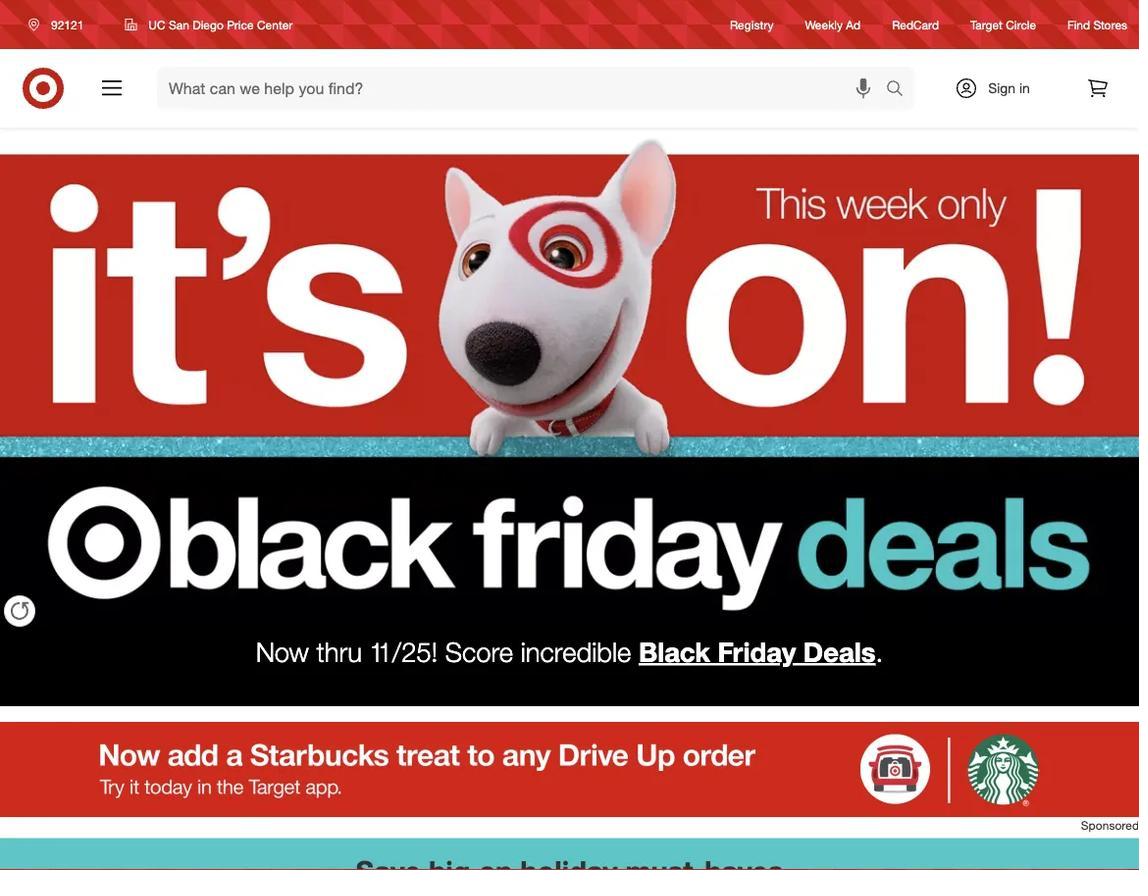 Task type: vqa. For each thing, say whether or not it's contained in the screenshot.
"/25!"
yes



Task type: locate. For each thing, give the bounding box(es) containing it.
in
[[1020, 80, 1031, 97]]

weekly ad link
[[805, 16, 861, 33]]

sponsored
[[1082, 819, 1140, 834]]

redcard
[[893, 17, 939, 32]]

target circle link
[[971, 16, 1037, 33]]

now thru 11 /25! score incredible black friday deals .
[[256, 636, 884, 669]]

incredible
[[521, 636, 631, 669]]

find stores
[[1068, 17, 1128, 32]]

thru
[[317, 636, 362, 669]]

this week only it's on! target black friday deals image
[[0, 128, 1140, 631]]

registry
[[730, 17, 774, 32]]

find
[[1068, 17, 1091, 32]]

What can we help you find? suggestions appear below search field
[[157, 67, 891, 110]]

/25!
[[392, 636, 438, 669]]

registry link
[[730, 16, 774, 33]]

92121
[[51, 17, 84, 32]]

diego
[[193, 17, 224, 32]]

target circle
[[971, 17, 1037, 32]]

center
[[257, 17, 293, 32]]

uc
[[149, 17, 166, 32]]

circle
[[1006, 17, 1037, 32]]

advertisement region
[[0, 723, 1140, 818]]

sign in
[[989, 80, 1031, 97]]

sign in link
[[938, 67, 1061, 110]]



Task type: describe. For each thing, give the bounding box(es) containing it.
now
[[256, 636, 309, 669]]

weekly
[[805, 17, 843, 32]]

sign
[[989, 80, 1016, 97]]

redcard link
[[893, 16, 939, 33]]

ad
[[846, 17, 861, 32]]

stores
[[1094, 17, 1128, 32]]

uc san diego price center
[[149, 17, 293, 32]]

search button
[[878, 67, 925, 114]]

black
[[639, 636, 711, 669]]

11
[[370, 636, 392, 669]]

uc san diego price center button
[[112, 7, 306, 42]]

weekly ad
[[805, 17, 861, 32]]

.
[[876, 636, 884, 669]]

deals
[[804, 636, 876, 669]]

search
[[878, 81, 925, 100]]

find stores link
[[1068, 16, 1128, 33]]

92121 button
[[16, 7, 104, 42]]

price
[[227, 17, 254, 32]]

friday
[[718, 636, 796, 669]]

score
[[445, 636, 513, 669]]

san
[[169, 17, 189, 32]]

target
[[971, 17, 1003, 32]]

carousel region
[[0, 839, 1140, 871]]



